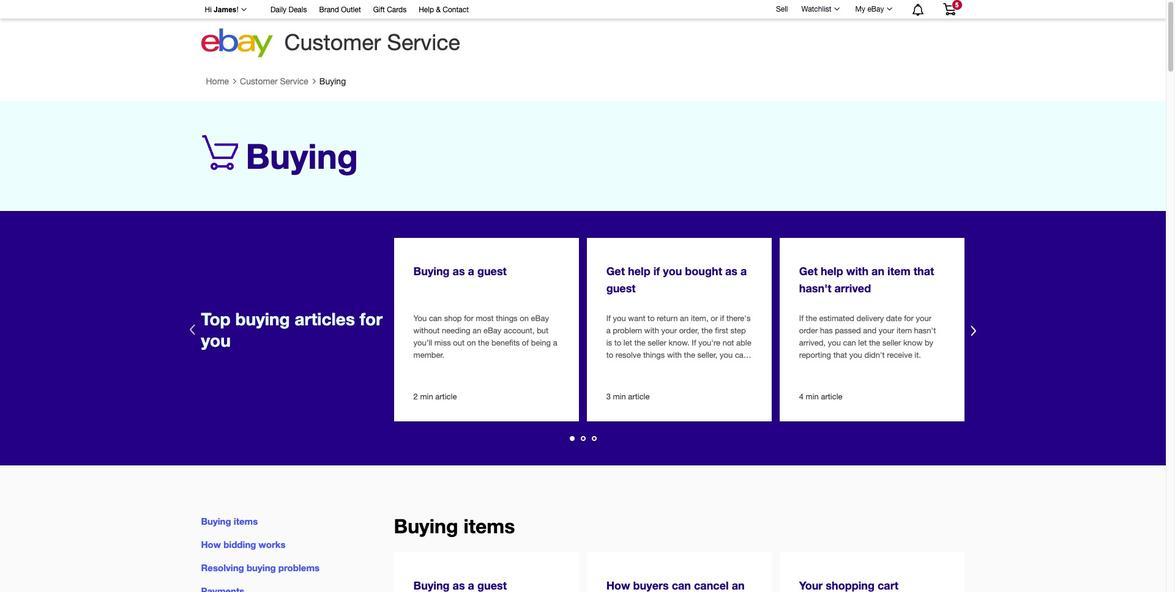 Task type: locate. For each thing, give the bounding box(es) containing it.
0 vertical spatial an
[[872, 265, 885, 278]]

hasn't up estimated
[[800, 282, 832, 295]]

brand outlet
[[319, 6, 361, 14]]

1 horizontal spatial things
[[644, 351, 665, 360]]

guest up "want"
[[607, 282, 636, 295]]

buying for articles
[[235, 309, 290, 329]]

with up arrived
[[847, 265, 869, 278]]

0 horizontal spatial ebay
[[484, 327, 502, 336]]

0 horizontal spatial if
[[654, 265, 660, 278]]

gift cards link
[[373, 4, 407, 17]]

2 horizontal spatial can
[[844, 339, 857, 348]]

an down most
[[473, 327, 482, 336]]

guest up most
[[478, 265, 507, 278]]

my ebay
[[856, 5, 885, 13]]

help inside 'get help if you bought as a guest'
[[628, 265, 651, 278]]

guest inside 'get help if you bought as a guest'
[[607, 282, 636, 295]]

deals
[[289, 6, 307, 14]]

hasn't inside the if the estimated delivery date for your order has passed and your item hasn't arrived, you can let the seller know by reporting that you didn't receive it.
[[915, 327, 936, 336]]

3 min from the left
[[806, 393, 819, 402]]

buying right top
[[235, 309, 290, 329]]

min right 2
[[420, 393, 433, 402]]

2 vertical spatial can
[[735, 351, 748, 360]]

1 horizontal spatial ebay
[[531, 314, 549, 324]]

get up problem at the bottom right of the page
[[607, 265, 625, 278]]

0 horizontal spatial let
[[624, 339, 632, 348]]

0 horizontal spatial can
[[429, 314, 442, 324]]

there's
[[727, 314, 751, 324]]

get inside 'get help if you bought as a guest'
[[607, 265, 625, 278]]

buying
[[235, 309, 290, 329], [247, 563, 276, 574]]

as
[[453, 265, 465, 278], [726, 265, 738, 278]]

items
[[464, 515, 515, 538], [234, 516, 258, 527]]

0 horizontal spatial an
[[473, 327, 482, 336]]

help for guest
[[628, 265, 651, 278]]

&
[[436, 6, 441, 14]]

if down order,
[[692, 339, 697, 348]]

1 horizontal spatial as
[[726, 265, 738, 278]]

us
[[621, 363, 630, 373]]

help
[[419, 6, 434, 14]]

item inside get help with an item that hasn't arrived
[[888, 265, 911, 278]]

1 vertical spatial an
[[680, 314, 689, 324]]

delivery
[[857, 314, 884, 324]]

for right articles
[[360, 309, 383, 329]]

0 vertical spatial things
[[496, 314, 518, 324]]

0 vertical spatial guest
[[478, 265, 507, 278]]

min right 4
[[806, 393, 819, 402]]

help inside get help with an item that hasn't arrived
[[821, 265, 844, 278]]

let down and
[[859, 339, 867, 348]]

1 min from the left
[[420, 393, 433, 402]]

1 vertical spatial that
[[834, 351, 848, 360]]

2 min from the left
[[613, 393, 626, 402]]

min for get help if you bought as a guest
[[613, 393, 626, 402]]

account navigation
[[198, 0, 965, 19]]

0 vertical spatial customer
[[284, 29, 381, 55]]

ask
[[607, 363, 619, 373]]

seller up receive
[[883, 339, 902, 348]]

customer service right "home"
[[240, 77, 309, 87]]

2
[[414, 393, 418, 402]]

article right 2
[[436, 393, 457, 402]]

get inside get help with an item that hasn't arrived
[[800, 265, 818, 278]]

receive
[[888, 351, 913, 360]]

article
[[436, 393, 457, 402], [629, 393, 650, 402], [821, 393, 843, 402]]

contact
[[443, 6, 469, 14]]

2 help from the left
[[821, 265, 844, 278]]

ebay right my at the top of the page
[[868, 5, 885, 13]]

can
[[429, 314, 442, 324], [844, 339, 857, 348], [735, 351, 748, 360]]

resolving buying problems
[[201, 563, 320, 574]]

or
[[711, 314, 718, 324]]

2 as from the left
[[726, 265, 738, 278]]

can up without
[[429, 314, 442, 324]]

on
[[520, 314, 529, 324], [467, 339, 476, 348]]

0 horizontal spatial as
[[453, 265, 465, 278]]

0 horizontal spatial for
[[360, 309, 383, 329]]

the up order
[[806, 314, 817, 324]]

hasn't
[[800, 282, 832, 295], [915, 327, 936, 336]]

let down problem at the bottom right of the page
[[624, 339, 632, 348]]

3 article from the left
[[821, 393, 843, 402]]

hasn't up by
[[915, 327, 936, 336]]

service down "help"
[[387, 29, 460, 55]]

2 horizontal spatial min
[[806, 393, 819, 402]]

1 seller from the left
[[648, 339, 667, 348]]

1 vertical spatial hasn't
[[915, 327, 936, 336]]

buying items link
[[201, 516, 258, 527]]

gift cards
[[373, 6, 407, 14]]

an
[[872, 265, 885, 278], [680, 314, 689, 324], [473, 327, 482, 336]]

to
[[648, 314, 655, 324], [615, 339, 622, 348], [607, 351, 614, 360], [632, 363, 639, 373]]

if for get help with an item that hasn't arrived
[[800, 314, 804, 324]]

an inside you can shop for most things on ebay without needing an ebay account, but you'll miss out on the benefits of being a member.
[[473, 327, 482, 336]]

2 horizontal spatial an
[[872, 265, 885, 278]]

2 horizontal spatial if
[[800, 314, 804, 324]]

0 vertical spatial service
[[387, 29, 460, 55]]

buying inside top buying articles for you
[[235, 309, 290, 329]]

2 horizontal spatial for
[[905, 314, 914, 324]]

you down top
[[201, 331, 231, 351]]

2 vertical spatial with
[[667, 351, 682, 360]]

min right 3
[[613, 393, 626, 402]]

0 vertical spatial that
[[914, 265, 935, 278]]

an up delivery
[[872, 265, 885, 278]]

get up order
[[800, 265, 818, 278]]

1 horizontal spatial help
[[821, 265, 844, 278]]

min for get help with an item that hasn't arrived
[[806, 393, 819, 402]]

1 horizontal spatial an
[[680, 314, 689, 324]]

0 horizontal spatial on
[[467, 339, 476, 348]]

on up the account,
[[520, 314, 529, 324]]

for
[[360, 309, 383, 329], [464, 314, 474, 324], [905, 314, 914, 324]]

0 vertical spatial buying
[[235, 309, 290, 329]]

0 horizontal spatial customer
[[240, 77, 278, 87]]

0 horizontal spatial that
[[834, 351, 848, 360]]

you
[[663, 265, 682, 278], [613, 314, 626, 324], [201, 331, 231, 351], [828, 339, 841, 348], [720, 351, 733, 360], [850, 351, 863, 360]]

cards
[[387, 6, 407, 14]]

if inside the if the estimated delivery date for your order has passed and your item hasn't arrived, you can let the seller know by reporting that you didn't receive it.
[[800, 314, 804, 324]]

0 horizontal spatial help
[[628, 265, 651, 278]]

arrived
[[835, 282, 872, 295]]

seller inside if you want to return an item, or if there's a problem with your order, the first step is to let the seller know. if you're not able to resolve things with the seller, you can ask us to help.
[[648, 339, 667, 348]]

can inside if you want to return an item, or if there's a problem with your order, the first step is to let the seller know. if you're not able to resolve things with the seller, you can ask us to help.
[[735, 351, 748, 360]]

articles
[[295, 309, 355, 329]]

your down date
[[879, 327, 895, 336]]

1 let from the left
[[624, 339, 632, 348]]

0 vertical spatial hasn't
[[800, 282, 832, 295]]

with inside get help with an item that hasn't arrived
[[847, 265, 869, 278]]

you down not
[[720, 351, 733, 360]]

0 horizontal spatial get
[[607, 265, 625, 278]]

things up the help.
[[644, 351, 665, 360]]

1 horizontal spatial that
[[914, 265, 935, 278]]

things
[[496, 314, 518, 324], [644, 351, 665, 360]]

for inside top buying articles for you
[[360, 309, 383, 329]]

an up order,
[[680, 314, 689, 324]]

2 let from the left
[[859, 339, 867, 348]]

customer service down gift
[[284, 29, 460, 55]]

article right 4
[[821, 393, 843, 402]]

things up the account,
[[496, 314, 518, 324]]

1 as from the left
[[453, 265, 465, 278]]

if left bought
[[654, 265, 660, 278]]

1 horizontal spatial let
[[859, 339, 867, 348]]

a inside if you want to return an item, or if there's a problem with your order, the first step is to let the seller know. if you're not able to resolve things with the seller, you can ask us to help.
[[607, 327, 611, 336]]

2 horizontal spatial ebay
[[868, 5, 885, 13]]

0 horizontal spatial things
[[496, 314, 518, 324]]

how bidding works
[[201, 540, 286, 551]]

item inside the if the estimated delivery date for your order has passed and your item hasn't arrived, you can let the seller know by reporting that you didn't receive it.
[[897, 327, 912, 336]]

daily deals
[[271, 6, 307, 14]]

1 vertical spatial with
[[645, 327, 659, 336]]

1 vertical spatial guest
[[607, 282, 636, 295]]

1 horizontal spatial min
[[613, 393, 626, 402]]

your up by
[[916, 314, 932, 324]]

the left 'benefits' at the bottom left of the page
[[478, 339, 490, 348]]

0 vertical spatial customer service
[[284, 29, 460, 55]]

help.
[[641, 363, 659, 373]]

first
[[715, 327, 729, 336]]

get for get help with an item that hasn't arrived
[[800, 265, 818, 278]]

service
[[387, 29, 460, 55], [280, 77, 309, 87]]

1 horizontal spatial if
[[721, 314, 725, 324]]

ebay up but
[[531, 314, 549, 324]]

with
[[847, 265, 869, 278], [645, 327, 659, 336], [667, 351, 682, 360]]

without
[[414, 327, 440, 336]]

with down "want"
[[645, 327, 659, 336]]

1 vertical spatial buying
[[247, 563, 276, 574]]

0 vertical spatial item
[[888, 265, 911, 278]]

if the estimated delivery date for your order has passed and your item hasn't arrived, you can let the seller know by reporting that you didn't receive it.
[[800, 314, 936, 360]]

customer right home link
[[240, 77, 278, 87]]

1 help from the left
[[628, 265, 651, 278]]

1 vertical spatial customer
[[240, 77, 278, 87]]

2 get from the left
[[800, 265, 818, 278]]

customer service banner
[[198, 0, 965, 61]]

if
[[607, 314, 611, 324], [800, 314, 804, 324], [692, 339, 697, 348]]

0 vertical spatial with
[[847, 265, 869, 278]]

2 horizontal spatial article
[[821, 393, 843, 402]]

can down passed
[[844, 339, 857, 348]]

0 horizontal spatial your
[[662, 327, 677, 336]]

2 vertical spatial ebay
[[484, 327, 502, 336]]

seller left know.
[[648, 339, 667, 348]]

your
[[916, 314, 932, 324], [662, 327, 677, 336], [879, 327, 895, 336]]

member.
[[414, 351, 445, 360]]

customer service
[[284, 29, 460, 55], [240, 77, 309, 87]]

order,
[[680, 327, 700, 336]]

as up shop
[[453, 265, 465, 278]]

you inside top buying articles for you
[[201, 331, 231, 351]]

help up arrived
[[821, 265, 844, 278]]

help up "want"
[[628, 265, 651, 278]]

buying
[[320, 77, 346, 87], [246, 136, 358, 177], [414, 265, 450, 278], [394, 515, 458, 538], [201, 516, 231, 527]]

0 vertical spatial on
[[520, 314, 529, 324]]

your down return
[[662, 327, 677, 336]]

1 horizontal spatial can
[[735, 351, 748, 360]]

1 horizontal spatial hasn't
[[915, 327, 936, 336]]

ebay inside my ebay link
[[868, 5, 885, 13]]

can down able
[[735, 351, 748, 360]]

ebay
[[868, 5, 885, 13], [531, 314, 549, 324], [484, 327, 502, 336]]

1 horizontal spatial service
[[387, 29, 460, 55]]

the
[[806, 314, 817, 324], [702, 327, 713, 336], [478, 339, 490, 348], [635, 339, 646, 348], [870, 339, 881, 348], [684, 351, 696, 360]]

1 horizontal spatial with
[[667, 351, 682, 360]]

you'll
[[414, 339, 432, 348]]

get
[[607, 265, 625, 278], [800, 265, 818, 278]]

2 horizontal spatial with
[[847, 265, 869, 278]]

0 vertical spatial if
[[654, 265, 660, 278]]

help & contact
[[419, 6, 469, 14]]

min for buying as a guest
[[420, 393, 433, 402]]

if right or
[[721, 314, 725, 324]]

buying down works
[[247, 563, 276, 574]]

date
[[887, 314, 902, 324]]

for for shop
[[464, 314, 474, 324]]

you left bought
[[663, 265, 682, 278]]

1 horizontal spatial customer
[[284, 29, 381, 55]]

1 vertical spatial things
[[644, 351, 665, 360]]

0 horizontal spatial article
[[436, 393, 457, 402]]

customer down brand
[[284, 29, 381, 55]]

seller,
[[698, 351, 718, 360]]

1 vertical spatial customer service
[[240, 77, 309, 87]]

top buying articles for you
[[201, 309, 383, 351]]

0 vertical spatial can
[[429, 314, 442, 324]]

0 horizontal spatial service
[[280, 77, 309, 87]]

home link
[[206, 77, 229, 87]]

with down know.
[[667, 351, 682, 360]]

if inside 'get help if you bought as a guest'
[[654, 265, 660, 278]]

1 vertical spatial item
[[897, 327, 912, 336]]

item up date
[[888, 265, 911, 278]]

1 vertical spatial can
[[844, 339, 857, 348]]

2 article from the left
[[629, 393, 650, 402]]

0 horizontal spatial buying items
[[201, 516, 258, 527]]

article right 3
[[629, 393, 650, 402]]

on right out
[[467, 339, 476, 348]]

customer service inside banner
[[284, 29, 460, 55]]

5 link
[[936, 0, 964, 18]]

you can shop for most things on ebay without needing an ebay account, but you'll miss out on the benefits of being a member.
[[414, 314, 558, 360]]

help
[[628, 265, 651, 278], [821, 265, 844, 278]]

0 horizontal spatial hasn't
[[800, 282, 832, 295]]

hi james !
[[205, 6, 239, 14]]

let
[[624, 339, 632, 348], [859, 339, 867, 348]]

buying items
[[394, 515, 515, 538], [201, 516, 258, 527]]

the up didn't
[[870, 339, 881, 348]]

buying as a guest
[[414, 265, 507, 278]]

for right date
[[905, 314, 914, 324]]

get help with an item that hasn't arrived
[[800, 265, 935, 295]]

you inside 'get help if you bought as a guest'
[[663, 265, 682, 278]]

if up order
[[800, 314, 804, 324]]

2 vertical spatial an
[[473, 327, 482, 336]]

2 seller from the left
[[883, 339, 902, 348]]

0 horizontal spatial min
[[420, 393, 433, 402]]

0 vertical spatial ebay
[[868, 5, 885, 13]]

1 article from the left
[[436, 393, 457, 402]]

ebay down most
[[484, 327, 502, 336]]

1 horizontal spatial guest
[[607, 282, 636, 295]]

item up know
[[897, 327, 912, 336]]

0 horizontal spatial seller
[[648, 339, 667, 348]]

0 horizontal spatial items
[[234, 516, 258, 527]]

1 horizontal spatial for
[[464, 314, 474, 324]]

service left buying link
[[280, 77, 309, 87]]

1 horizontal spatial on
[[520, 314, 529, 324]]

customer
[[284, 29, 381, 55], [240, 77, 278, 87]]

being
[[531, 339, 551, 348]]

for inside you can shop for most things on ebay without needing an ebay account, but you'll miss out on the benefits of being a member.
[[464, 314, 474, 324]]

and
[[864, 327, 877, 336]]

the down know.
[[684, 351, 696, 360]]

1 horizontal spatial seller
[[883, 339, 902, 348]]

as right bought
[[726, 265, 738, 278]]

for right shop
[[464, 314, 474, 324]]

1 horizontal spatial items
[[464, 515, 515, 538]]

if
[[654, 265, 660, 278], [721, 314, 725, 324]]

1 vertical spatial service
[[280, 77, 309, 87]]

2 min article
[[414, 393, 457, 402]]

as inside 'get help if you bought as a guest'
[[726, 265, 738, 278]]

0 horizontal spatial if
[[607, 314, 611, 324]]

1 get from the left
[[607, 265, 625, 278]]

if up is
[[607, 314, 611, 324]]

1 vertical spatial if
[[721, 314, 725, 324]]

1 horizontal spatial get
[[800, 265, 818, 278]]

guest
[[478, 265, 507, 278], [607, 282, 636, 295]]

1 horizontal spatial article
[[629, 393, 650, 402]]

for inside the if the estimated delivery date for your order has passed and your item hasn't arrived, you can let the seller know by reporting that you didn't receive it.
[[905, 314, 914, 324]]

a
[[468, 265, 475, 278], [741, 265, 747, 278], [607, 327, 611, 336], [553, 339, 558, 348]]



Task type: describe. For each thing, give the bounding box(es) containing it.
resolve
[[616, 351, 641, 360]]

article for buying as a guest
[[436, 393, 457, 402]]

know.
[[669, 339, 690, 348]]

1 horizontal spatial if
[[692, 339, 697, 348]]

that inside the if the estimated delivery date for your order has passed and your item hasn't arrived, you can let the seller know by reporting that you didn't receive it.
[[834, 351, 848, 360]]

watchlist
[[802, 5, 832, 13]]

able
[[737, 339, 752, 348]]

you
[[414, 314, 427, 324]]

sell
[[776, 5, 788, 13]]

an inside get help with an item that hasn't arrived
[[872, 265, 885, 278]]

the up resolve
[[635, 339, 646, 348]]

for for articles
[[360, 309, 383, 329]]

your inside if you want to return an item, or if there's a problem with your order, the first step is to let the seller know. if you're not able to resolve things with the seller, you can ask us to help.
[[662, 327, 677, 336]]

to right "want"
[[648, 314, 655, 324]]

by
[[925, 339, 934, 348]]

hasn't inside get help with an item that hasn't arrived
[[800, 282, 832, 295]]

gift
[[373, 6, 385, 14]]

let inside the if the estimated delivery date for your order has passed and your item hasn't arrived, you can let the seller know by reporting that you didn't receive it.
[[859, 339, 867, 348]]

home
[[206, 77, 229, 87]]

you left didn't
[[850, 351, 863, 360]]

works
[[259, 540, 286, 551]]

problem
[[613, 327, 643, 336]]

customer service inside buying 'main content'
[[240, 77, 309, 87]]

1 vertical spatial on
[[467, 339, 476, 348]]

buying for problems
[[247, 563, 276, 574]]

!
[[237, 6, 239, 14]]

to right is
[[615, 339, 622, 348]]

but
[[537, 327, 549, 336]]

0 horizontal spatial guest
[[478, 265, 507, 278]]

how
[[201, 540, 221, 551]]

arrived,
[[800, 339, 826, 348]]

you're
[[699, 339, 721, 348]]

buying link
[[320, 77, 346, 87]]

hi
[[205, 6, 212, 14]]

4 min article
[[800, 393, 843, 402]]

if you want to return an item, or if there's a problem with your order, the first step is to let the seller know. if you're not able to resolve things with the seller, you can ask us to help.
[[607, 314, 752, 373]]

brand
[[319, 6, 339, 14]]

has
[[821, 327, 833, 336]]

that inside get help with an item that hasn't arrived
[[914, 265, 935, 278]]

the up you're
[[702, 327, 713, 336]]

shop
[[444, 314, 462, 324]]

to right us
[[632, 363, 639, 373]]

estimated
[[820, 314, 855, 324]]

sell link
[[771, 5, 794, 13]]

to down is
[[607, 351, 614, 360]]

can inside the if the estimated delivery date for your order has passed and your item hasn't arrived, you can let the seller know by reporting that you didn't receive it.
[[844, 339, 857, 348]]

top
[[201, 309, 231, 329]]

know
[[904, 339, 923, 348]]

4
[[800, 393, 804, 402]]

is
[[607, 339, 612, 348]]

step
[[731, 327, 746, 336]]

the inside you can shop for most things on ebay without needing an ebay account, but you'll miss out on the benefits of being a member.
[[478, 339, 490, 348]]

watchlist link
[[795, 2, 845, 17]]

a inside 'get help if you bought as a guest'
[[741, 265, 747, 278]]

2 horizontal spatial your
[[916, 314, 932, 324]]

help for arrived
[[821, 265, 844, 278]]

5
[[956, 1, 959, 9]]

things inside you can shop for most things on ebay without needing an ebay account, but you'll miss out on the benefits of being a member.
[[496, 314, 518, 324]]

article for get help if you bought as a guest
[[629, 393, 650, 402]]

resolving buying problems link
[[201, 563, 320, 574]]

my ebay link
[[849, 2, 898, 17]]

not
[[723, 339, 735, 348]]

item,
[[691, 314, 709, 324]]

you up problem at the bottom right of the page
[[613, 314, 626, 324]]

order
[[800, 327, 818, 336]]

3
[[607, 393, 611, 402]]

my
[[856, 5, 866, 13]]

needing
[[442, 327, 471, 336]]

miss
[[435, 339, 451, 348]]

1 vertical spatial ebay
[[531, 314, 549, 324]]

passed
[[835, 327, 861, 336]]

0 horizontal spatial with
[[645, 327, 659, 336]]

james
[[214, 6, 237, 14]]

account,
[[504, 327, 535, 336]]

brand outlet link
[[319, 4, 361, 17]]

service inside buying 'main content'
[[280, 77, 309, 87]]

want
[[628, 314, 646, 324]]

of
[[522, 339, 529, 348]]

1 horizontal spatial buying items
[[394, 515, 515, 538]]

resolving
[[201, 563, 244, 574]]

let inside if you want to return an item, or if there's a problem with your order, the first step is to let the seller know. if you're not able to resolve things with the seller, you can ask us to help.
[[624, 339, 632, 348]]

customer inside buying 'main content'
[[240, 77, 278, 87]]

customer service link
[[240, 77, 309, 87]]

things inside if you want to return an item, or if there's a problem with your order, the first step is to let the seller know. if you're not able to resolve things with the seller, you can ask us to help.
[[644, 351, 665, 360]]

a inside you can shop for most things on ebay without needing an ebay account, but you'll miss out on the benefits of being a member.
[[553, 339, 558, 348]]

how bidding works link
[[201, 540, 286, 551]]

1 horizontal spatial your
[[879, 327, 895, 336]]

bidding
[[224, 540, 256, 551]]

buying main content
[[0, 71, 1167, 593]]

seller inside the if the estimated delivery date for your order has passed and your item hasn't arrived, you can let the seller know by reporting that you didn't receive it.
[[883, 339, 902, 348]]

if for get help if you bought as a guest
[[607, 314, 611, 324]]

bought
[[685, 265, 723, 278]]

it.
[[915, 351, 922, 360]]

out
[[453, 339, 465, 348]]

return
[[657, 314, 678, 324]]

get help if you bought as a guest
[[607, 265, 747, 295]]

help & contact link
[[419, 4, 469, 17]]

you down has
[[828, 339, 841, 348]]

daily
[[271, 6, 287, 14]]

outlet
[[341, 6, 361, 14]]

3 min article
[[607, 393, 650, 402]]

article for get help with an item that hasn't arrived
[[821, 393, 843, 402]]

an inside if you want to return an item, or if there's a problem with your order, the first step is to let the seller know. if you're not able to resolve things with the seller, you can ask us to help.
[[680, 314, 689, 324]]

problems
[[279, 563, 320, 574]]

if inside if you want to return an item, or if there's a problem with your order, the first step is to let the seller know. if you're not able to resolve things with the seller, you can ask us to help.
[[721, 314, 725, 324]]

reporting
[[800, 351, 832, 360]]

daily deals link
[[271, 4, 307, 17]]

get for get help if you bought as a guest
[[607, 265, 625, 278]]

customer inside banner
[[284, 29, 381, 55]]

can inside you can shop for most things on ebay without needing an ebay account, but you'll miss out on the benefits of being a member.
[[429, 314, 442, 324]]

service inside banner
[[387, 29, 460, 55]]



Task type: vqa. For each thing, say whether or not it's contained in the screenshot.
the you in Get help if you bought as a guest
yes



